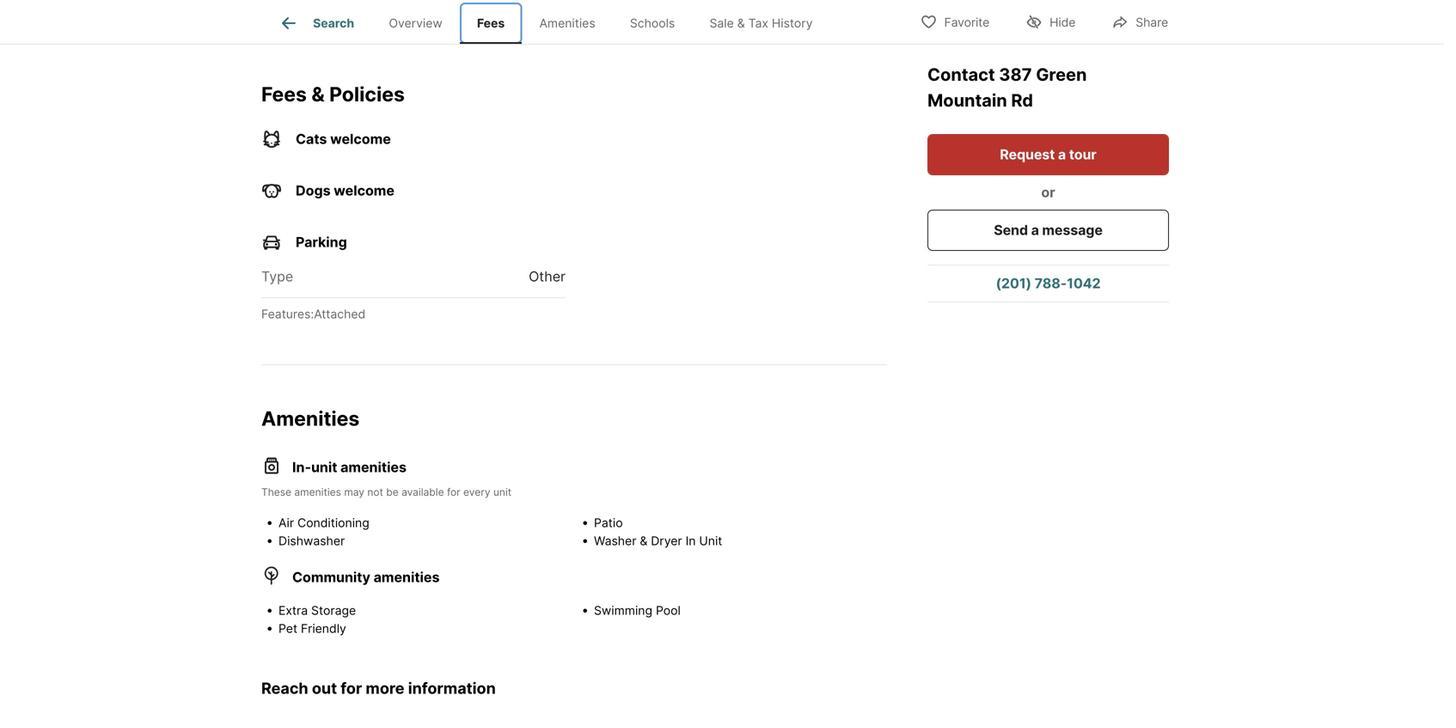 Task type: describe. For each thing, give the bounding box(es) containing it.
in
[[686, 534, 696, 548]]

storage
[[311, 603, 356, 618]]

these
[[261, 486, 292, 499]]

sale
[[710, 16, 734, 30]]

request a tour
[[1000, 146, 1097, 163]]

history
[[772, 16, 813, 30]]

dishwasher
[[279, 534, 345, 548]]

reach out for more information
[[261, 679, 496, 698]]

tour
[[1069, 146, 1097, 163]]

dogs welcome
[[296, 182, 395, 199]]

may
[[344, 486, 365, 499]]

patio
[[594, 516, 623, 530]]

(201)
[[996, 275, 1032, 292]]

share
[[1136, 15, 1169, 30]]

0 vertical spatial for
[[447, 486, 461, 499]]

swimming
[[594, 603, 653, 618]]

& for fees
[[312, 82, 325, 106]]

send
[[994, 222, 1028, 239]]

search link
[[279, 13, 354, 34]]

rd
[[1012, 90, 1034, 111]]

hide button
[[1011, 4, 1091, 39]]

patio washer & dryer in unit
[[594, 516, 723, 548]]

cats welcome
[[296, 131, 391, 147]]

a for request
[[1058, 146, 1066, 163]]

hide
[[1050, 15, 1076, 30]]

welcome for cats welcome
[[330, 131, 391, 147]]

(201) 788-1042 button
[[928, 266, 1170, 302]]

these amenities may not be available for every unit
[[261, 486, 512, 499]]

387 green mountain rd
[[928, 64, 1087, 111]]

every
[[464, 486, 491, 499]]

share button
[[1098, 4, 1183, 39]]

in-
[[292, 459, 311, 476]]

community amenities
[[292, 569, 440, 586]]

& for sale
[[738, 16, 745, 30]]

welcome for dogs welcome
[[334, 182, 395, 199]]

0 horizontal spatial unit
[[311, 459, 337, 476]]

out
[[312, 679, 337, 698]]

be
[[386, 486, 399, 499]]

reach
[[261, 679, 308, 698]]

type
[[261, 268, 293, 285]]

features:attached
[[261, 307, 366, 322]]

message
[[1043, 222, 1103, 239]]

available
[[402, 486, 444, 499]]

unit
[[699, 534, 723, 548]]

overview
[[389, 16, 443, 30]]

friendly
[[301, 622, 346, 636]]

community
[[292, 569, 371, 586]]

conditioning
[[298, 516, 370, 530]]

788-
[[1035, 275, 1067, 292]]

cats
[[296, 131, 327, 147]]

tab list containing search
[[261, 0, 844, 44]]

(201) 788-1042
[[996, 275, 1101, 292]]

favorite button
[[906, 4, 1005, 39]]

swimming pool
[[594, 603, 681, 618]]

387
[[999, 64, 1032, 85]]

request
[[1000, 146, 1055, 163]]

favorite
[[945, 15, 990, 30]]



Task type: locate. For each thing, give the bounding box(es) containing it.
information
[[408, 679, 496, 698]]

fees
[[477, 16, 505, 30], [261, 82, 307, 106]]

1 vertical spatial welcome
[[334, 182, 395, 199]]

amenities up not
[[341, 459, 407, 476]]

unit
[[311, 459, 337, 476], [494, 486, 512, 499]]

1 horizontal spatial amenities
[[540, 16, 596, 30]]

0 horizontal spatial for
[[341, 679, 362, 698]]

0 horizontal spatial fees
[[261, 82, 307, 106]]

tab list
[[261, 0, 844, 44]]

a right send
[[1032, 222, 1039, 239]]

1 vertical spatial &
[[312, 82, 325, 106]]

not
[[367, 486, 383, 499]]

fees up cats
[[261, 82, 307, 106]]

amenities
[[341, 459, 407, 476], [294, 486, 341, 499], [374, 569, 440, 586]]

welcome down policies at the left of the page
[[330, 131, 391, 147]]

&
[[738, 16, 745, 30], [312, 82, 325, 106], [640, 534, 648, 548]]

amenities for these
[[294, 486, 341, 499]]

a left tour
[[1058, 146, 1066, 163]]

pool
[[656, 603, 681, 618]]

amenities right "fees" "tab"
[[540, 16, 596, 30]]

0 horizontal spatial &
[[312, 82, 325, 106]]

2 vertical spatial amenities
[[374, 569, 440, 586]]

& inside "tab"
[[738, 16, 745, 30]]

policies
[[329, 82, 405, 106]]

unit up conditioning
[[311, 459, 337, 476]]

1 horizontal spatial a
[[1058, 146, 1066, 163]]

2 horizontal spatial &
[[738, 16, 745, 30]]

0 horizontal spatial amenities
[[261, 407, 360, 431]]

a inside button
[[1032, 222, 1039, 239]]

mountain
[[928, 90, 1008, 111]]

for left every
[[447, 486, 461, 499]]

amenities down in-
[[294, 486, 341, 499]]

extra
[[279, 603, 308, 618]]

send a message button
[[928, 210, 1170, 251]]

1 horizontal spatial for
[[447, 486, 461, 499]]

0 vertical spatial &
[[738, 16, 745, 30]]

0 vertical spatial fees
[[477, 16, 505, 30]]

green
[[1036, 64, 1087, 85]]

more
[[366, 679, 405, 698]]

a for send
[[1032, 222, 1039, 239]]

amenities for community
[[374, 569, 440, 586]]

welcome
[[330, 131, 391, 147], [334, 182, 395, 199]]

sale & tax history tab
[[693, 3, 830, 44]]

fees for fees
[[477, 16, 505, 30]]

extra storage pet friendly
[[279, 603, 356, 636]]

fees tab
[[460, 3, 522, 44]]

a inside button
[[1058, 146, 1066, 163]]

0 vertical spatial amenities
[[540, 16, 596, 30]]

0 vertical spatial unit
[[311, 459, 337, 476]]

overview tab
[[372, 3, 460, 44]]

fees & policies
[[261, 82, 405, 106]]

1 vertical spatial a
[[1032, 222, 1039, 239]]

& left dryer on the left bottom of page
[[640, 534, 648, 548]]

dryer
[[651, 534, 682, 548]]

in-unit amenities
[[292, 459, 407, 476]]

1 vertical spatial for
[[341, 679, 362, 698]]

amenities up in-
[[261, 407, 360, 431]]

a
[[1058, 146, 1066, 163], [1032, 222, 1039, 239]]

schools
[[630, 16, 675, 30]]

amenities
[[540, 16, 596, 30], [261, 407, 360, 431]]

1 horizontal spatial fees
[[477, 16, 505, 30]]

& left tax
[[738, 16, 745, 30]]

& inside patio washer & dryer in unit
[[640, 534, 648, 548]]

send a message
[[994, 222, 1103, 239]]

air
[[279, 516, 294, 530]]

amenities tab
[[522, 3, 613, 44]]

0 vertical spatial a
[[1058, 146, 1066, 163]]

other
[[529, 268, 566, 285]]

fees right overview tab
[[477, 16, 505, 30]]

1 horizontal spatial &
[[640, 534, 648, 548]]

search
[[313, 16, 354, 30]]

1 horizontal spatial unit
[[494, 486, 512, 499]]

amenities inside 'tab'
[[540, 16, 596, 30]]

2 vertical spatial &
[[640, 534, 648, 548]]

air conditioning dishwasher
[[279, 516, 370, 548]]

parking
[[296, 234, 347, 251]]

1 vertical spatial amenities
[[261, 407, 360, 431]]

contact
[[928, 64, 999, 85]]

washer
[[594, 534, 637, 548]]

1 vertical spatial unit
[[494, 486, 512, 499]]

0 horizontal spatial a
[[1032, 222, 1039, 239]]

amenities right community on the bottom
[[374, 569, 440, 586]]

request a tour button
[[928, 134, 1170, 175]]

or
[[1042, 184, 1056, 201]]

welcome right dogs
[[334, 182, 395, 199]]

1 vertical spatial fees
[[261, 82, 307, 106]]

0 vertical spatial amenities
[[341, 459, 407, 476]]

for right out
[[341, 679, 362, 698]]

1 vertical spatial amenities
[[294, 486, 341, 499]]

tax
[[749, 16, 769, 30]]

0 vertical spatial welcome
[[330, 131, 391, 147]]

& up cats
[[312, 82, 325, 106]]

for
[[447, 486, 461, 499], [341, 679, 362, 698]]

fees for fees & policies
[[261, 82, 307, 106]]

fees inside "tab"
[[477, 16, 505, 30]]

schools tab
[[613, 3, 693, 44]]

pet
[[279, 622, 298, 636]]

unit right every
[[494, 486, 512, 499]]

(201) 788-1042 link
[[928, 266, 1170, 302]]

dogs
[[296, 182, 331, 199]]

sale & tax history
[[710, 16, 813, 30]]

1042
[[1067, 275, 1101, 292]]



Task type: vqa. For each thing, say whether or not it's contained in the screenshot.
the
no



